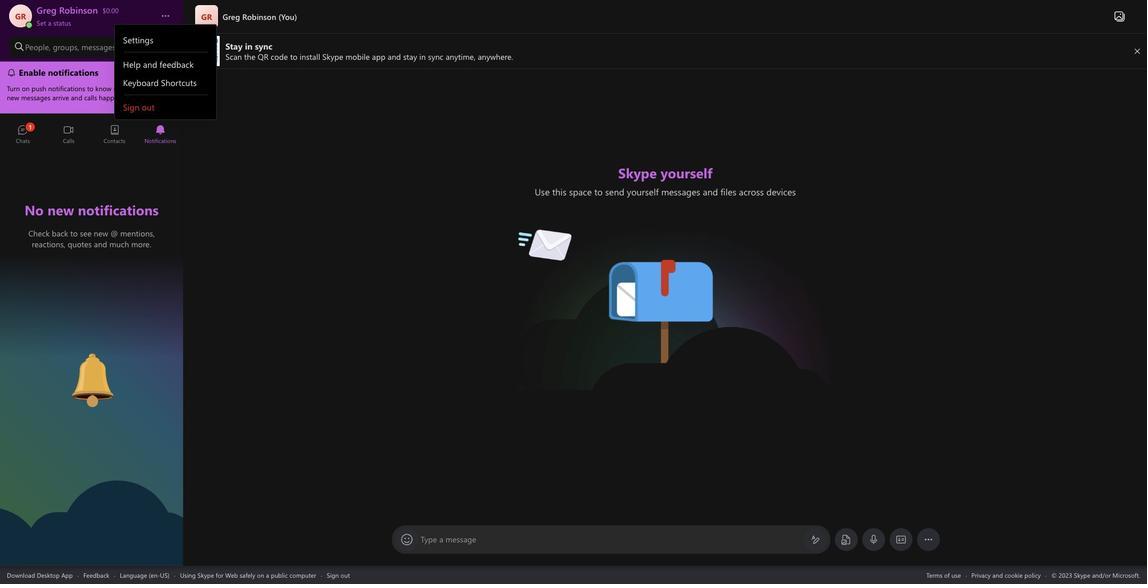 Task type: locate. For each thing, give the bounding box(es) containing it.
type
[[421, 535, 437, 546]]

using skype for web safely on a public computer link
[[180, 572, 316, 580]]

a inside button
[[48, 18, 51, 27]]

message
[[446, 535, 476, 546]]

sign out link
[[327, 572, 350, 580]]

messages,
[[81, 41, 117, 52]]

1 vertical spatial a
[[439, 535, 443, 546]]

privacy and cookie policy
[[971, 572, 1041, 580]]

app
[[61, 572, 73, 580]]

feedback link
[[83, 572, 109, 580]]

on
[[257, 572, 264, 580]]

menu
[[115, 53, 217, 95]]

privacy
[[971, 572, 991, 580]]

language (en-us)
[[120, 572, 170, 580]]

(en-
[[149, 572, 160, 580]]

cookie
[[1005, 572, 1023, 580]]

out
[[341, 572, 350, 580]]

web
[[225, 572, 238, 580]]

people, groups, messages, web
[[25, 41, 134, 52]]

0 vertical spatial a
[[48, 18, 51, 27]]

and
[[992, 572, 1003, 580]]

0 horizontal spatial a
[[48, 18, 51, 27]]

a right on
[[266, 572, 269, 580]]

2 horizontal spatial a
[[439, 535, 443, 546]]

bell
[[57, 349, 72, 361]]

a right the "set"
[[48, 18, 51, 27]]

a right 'type'
[[439, 535, 443, 546]]

a
[[48, 18, 51, 27], [439, 535, 443, 546], [266, 572, 269, 580]]

1 horizontal spatial a
[[266, 572, 269, 580]]

policy
[[1024, 572, 1041, 580]]

download desktop app link
[[7, 572, 73, 580]]

using
[[180, 572, 196, 580]]

computer
[[289, 572, 316, 580]]

set a status button
[[37, 16, 150, 27]]

sign out
[[327, 572, 350, 580]]

type a message
[[421, 535, 476, 546]]

use
[[951, 572, 961, 580]]

desktop
[[37, 572, 60, 580]]

download desktop app
[[7, 572, 73, 580]]

set a status
[[37, 18, 71, 27]]

set
[[37, 18, 46, 27]]

privacy and cookie policy link
[[971, 572, 1041, 580]]

tab list
[[0, 120, 183, 151]]



Task type: describe. For each thing, give the bounding box(es) containing it.
public
[[271, 572, 288, 580]]

language (en-us) link
[[120, 572, 170, 580]]

people,
[[25, 41, 51, 52]]

language
[[120, 572, 147, 580]]

terms of use
[[926, 572, 961, 580]]

2 vertical spatial a
[[266, 572, 269, 580]]

feedback
[[83, 572, 109, 580]]

using skype for web safely on a public computer
[[180, 572, 316, 580]]

sign
[[327, 572, 339, 580]]

status
[[53, 18, 71, 27]]

for
[[216, 572, 224, 580]]

download
[[7, 572, 35, 580]]

us)
[[160, 572, 170, 580]]

a for message
[[439, 535, 443, 546]]

a for status
[[48, 18, 51, 27]]

of
[[944, 572, 950, 580]]

Type a message text field
[[421, 535, 802, 547]]

safely
[[240, 572, 255, 580]]

people, groups, messages, web button
[[9, 37, 151, 57]]

web
[[120, 41, 134, 52]]

terms of use link
[[926, 572, 961, 580]]

skype
[[197, 572, 214, 580]]

terms
[[926, 572, 943, 580]]

groups,
[[53, 41, 79, 52]]



Task type: vqa. For each thing, say whether or not it's contained in the screenshot.
rightmost the want
no



